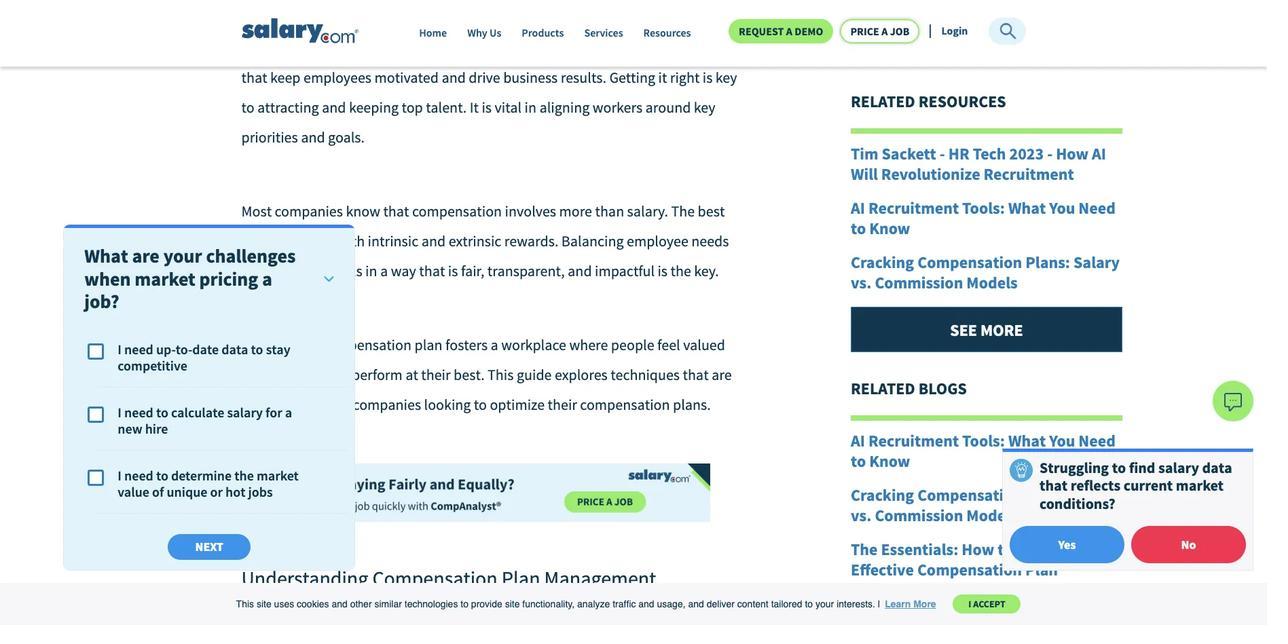 Task type: locate. For each thing, give the bounding box(es) containing it.
i for i need up-to-date data to stay competitive
[[118, 341, 122, 358]]

0 vertical spatial you
[[1049, 198, 1075, 219]]

models up "the essentials: how to craft an effective compensation plan" 'link'
[[967, 506, 1018, 527]]

goals.
[[328, 128, 365, 147]]

tech
[[973, 144, 1006, 165]]

see
[[950, 320, 977, 341]]

2 vertical spatial need
[[124, 467, 153, 484]]

1 horizontal spatial companies
[[353, 396, 421, 415]]

cracking compensation plans: salary vs. commission models link up "the essentials: how to craft an effective compensation plan" 'link'
[[851, 485, 1123, 527]]

market for the
[[257, 467, 299, 484]]

commission up see
[[875, 273, 963, 294]]

a right pricing
[[262, 267, 272, 291]]

need down competitive
[[124, 404, 153, 421]]

- left hr
[[940, 144, 945, 165]]

i need up-to-date data to stay competitive
[[118, 341, 290, 374]]

what up job?
[[84, 244, 128, 268]]

guide
[[517, 366, 552, 385]]

1 vertical spatial in
[[365, 262, 377, 281]]

0 horizontal spatial data
[[222, 341, 248, 358]]

market right hot
[[257, 467, 299, 484]]

2 commission from the top
[[875, 506, 963, 527]]

models
[[967, 273, 1018, 294], [967, 506, 1018, 527]]

salary right the calculate in the left of the page
[[227, 404, 263, 421]]

related resources
[[851, 91, 1006, 112]]

commission up essentials: at the right bottom of the page
[[875, 506, 963, 527]]

a left job
[[882, 24, 888, 38]]

1 vertical spatial ai recruitment tools: what you need to know
[[851, 431, 1116, 472]]

- right '2023'
[[1047, 144, 1053, 165]]

services
[[584, 25, 623, 39]]

0 vertical spatial their
[[421, 366, 451, 385]]

1 vertical spatial tools:
[[962, 431, 1005, 452]]

goals
[[330, 262, 362, 281]]

1 tools: from the top
[[962, 198, 1005, 219]]

companies up consider
[[275, 202, 343, 221]]

their
[[421, 366, 451, 385], [548, 396, 577, 415]]

models up see more link
[[967, 273, 1018, 294]]

and up most at the bottom of page
[[241, 366, 266, 385]]

related for related blogs
[[851, 379, 915, 400]]

jobs
[[248, 484, 273, 501]]

1 cracking from the top
[[851, 252, 914, 273]]

0 horizontal spatial market
[[135, 267, 195, 291]]

data inside i need up-to-date data to stay competitive
[[222, 341, 248, 358]]

2 ai recruitment tools: what you need to know link from the top
[[851, 431, 1123, 472]]

tools: down blogs
[[962, 431, 1005, 452]]

a
[[786, 24, 793, 38], [882, 24, 888, 38], [493, 38, 500, 57], [380, 262, 388, 281], [262, 267, 272, 291], [491, 336, 498, 355], [285, 404, 292, 421]]

that left reflects
[[1040, 476, 1068, 495]]

1 you from the top
[[1049, 198, 1075, 219]]

1 vertical spatial ai
[[851, 198, 865, 219]]

0 vertical spatial ai recruitment tools: what you need to know
[[851, 198, 1116, 239]]

1 vertical spatial how
[[962, 540, 995, 561]]

market inside what are your challenges when market pricing a job?
[[135, 267, 195, 291]]

1 vertical spatial know
[[870, 451, 910, 472]]

market right when
[[135, 267, 195, 291]]

1 vertical spatial a
[[241, 336, 250, 355]]

0 horizontal spatial are
[[132, 244, 160, 268]]

a left 'way'
[[380, 262, 388, 281]]

0 vertical spatial the
[[671, 202, 695, 221]]

to inside i need up-to-date data to stay competitive
[[251, 341, 263, 358]]

1 vertical spatial are
[[132, 244, 160, 268]]

1 vertical spatial business
[[272, 262, 327, 281]]

1 horizontal spatial -
[[1047, 144, 1053, 165]]

that up plans.
[[683, 366, 709, 385]]

0 vertical spatial cracking compensation plans: salary vs. commission models link
[[851, 252, 1123, 294]]

1 horizontal spatial your
[[816, 599, 834, 610]]

craft
[[1016, 540, 1052, 561]]

are up right
[[671, 38, 691, 57]]

1 horizontal spatial for
[[332, 396, 350, 415]]

0 vertical spatial vs.
[[851, 273, 872, 294]]

salary
[[1074, 252, 1120, 273], [1074, 485, 1120, 506]]

what down '2023'
[[1009, 198, 1046, 219]]

ai inside tim sackett - hr tech 2023 - how ai will revolutionize recruitment
[[1092, 144, 1106, 165]]

1 horizontal spatial the
[[851, 540, 878, 561]]

i inside i need up-to-date data to stay competitive
[[118, 341, 122, 358]]

2 horizontal spatial are
[[712, 366, 732, 385]]

1 vertical spatial commission
[[875, 506, 963, 527]]

what up "struggling"
[[1009, 431, 1046, 452]]

a right most at the bottom of page
[[285, 404, 292, 421]]

0 horizontal spatial -
[[940, 144, 945, 165]]

0 horizontal spatial how
[[962, 540, 995, 561]]

0 horizontal spatial site
[[257, 599, 271, 610]]

0 horizontal spatial this
[[236, 599, 254, 610]]

0 horizontal spatial plan
[[502, 566, 540, 591]]

0 vertical spatial tools:
[[962, 198, 1005, 219]]

a left demo
[[786, 24, 793, 38]]

1 need from the top
[[1079, 198, 1116, 219]]

0 vertical spatial companies
[[275, 202, 343, 221]]

0 horizontal spatial in
[[365, 262, 377, 281]]

cracking compensation plans: salary vs. commission models for first cracking compensation plans: salary vs. commission models link from the bottom of the page
[[851, 485, 1120, 527]]

top
[[402, 98, 423, 117]]

and right the "intrinsic"
[[422, 232, 446, 251]]

need inside i need to calculate salary for a new hire
[[124, 404, 153, 421]]

0 vertical spatial cracking compensation plans: salary vs. commission models
[[851, 252, 1120, 294]]

i left of
[[118, 467, 122, 484]]

compensation
[[503, 38, 593, 57], [412, 202, 502, 221], [322, 336, 412, 355], [580, 396, 670, 415]]

1 vertical spatial key
[[694, 98, 716, 117]]

this inside a thoughtful compensation plan fosters a workplace where people feel valued and motivated to perform at their best. this guide explores techniques that are most effective for companies looking to optimize their compensation plans.
[[488, 366, 514, 385]]

salary inside struggling to find salary data that reflects current market conditions?
[[1159, 458, 1199, 477]]

for inside a thoughtful compensation plan fosters a workplace where people feel valued and motivated to perform at their best. this guide explores techniques that are most effective for companies looking to optimize their compensation plans.
[[332, 396, 350, 415]]

business inside "there is an art to crafting and managing a compensation plan. these are the ones that keep employees motivated and drive business results. getting it right is key to attracting and keeping top talent. it is vital in aligning workers around key priorities and goals."
[[503, 68, 558, 87]]

when
[[84, 267, 131, 291]]

2 you from the top
[[1049, 431, 1075, 452]]

the inside "there is an art to crafting and managing a compensation plan. these are the ones that keep employees motivated and drive business results. getting it right is key to attracting and keeping top talent. it is vital in aligning workers around key priorities and goals."
[[694, 38, 715, 57]]

1 related from the top
[[851, 91, 915, 112]]

1 vertical spatial salary
[[1159, 458, 1199, 477]]

2 - from the left
[[1047, 144, 1053, 165]]

motivated
[[375, 68, 439, 87], [269, 366, 333, 385]]

salary
[[227, 404, 263, 421], [1159, 458, 1199, 477]]

employee
[[627, 232, 689, 251]]

compensation up results.
[[503, 38, 593, 57]]

0 horizontal spatial your
[[163, 244, 202, 268]]

motivated up top
[[375, 68, 439, 87]]

drive
[[469, 68, 500, 87]]

2 cracking compensation plans: salary vs. commission models from the top
[[851, 485, 1120, 527]]

this left the uses
[[236, 599, 254, 610]]

a left search image
[[989, 35, 999, 56]]

i need to determine the market value of unique or hot jobs
[[118, 467, 299, 501]]

0 horizontal spatial an
[[293, 38, 309, 57]]

2 vertical spatial ai
[[851, 431, 865, 452]]

cracking for 2nd cracking compensation plans: salary vs. commission models link from the bottom
[[851, 252, 914, 273]]

for right effective
[[332, 396, 350, 415]]

a inside i need to calculate salary for a new hire
[[285, 404, 292, 421]]

i need to calculate salary for a new hire
[[118, 404, 292, 437]]

1 vertical spatial related
[[851, 379, 915, 400]]

0 vertical spatial motivated
[[375, 68, 439, 87]]

0 horizontal spatial the
[[234, 467, 254, 484]]

related up tim
[[851, 91, 915, 112]]

determine
[[171, 467, 232, 484]]

this
[[488, 366, 514, 385], [236, 599, 254, 610]]

1 plans: from the top
[[1026, 252, 1070, 273]]

aligning
[[540, 98, 590, 117]]

what inside what are your challenges when market pricing a job?
[[84, 244, 128, 268]]

are down valued
[[712, 366, 732, 385]]

ai for 1st ai recruitment tools: what you need to know link
[[851, 198, 865, 219]]

plans.
[[673, 396, 711, 415]]

1 vertical spatial the
[[851, 540, 878, 561]]

business down consider
[[272, 262, 327, 281]]

1 horizontal spatial in
[[525, 98, 537, 117]]

1 vertical spatial their
[[548, 396, 577, 415]]

at
[[406, 366, 418, 385]]

0 vertical spatial ai recruitment tools: what you need to know link
[[851, 198, 1123, 239]]

0 horizontal spatial the
[[671, 202, 695, 221]]

in right goals
[[365, 262, 377, 281]]

0 horizontal spatial for
[[266, 404, 282, 421]]

1 vertical spatial ai recruitment tools: what you need to know link
[[851, 431, 1123, 472]]

1 vs. from the top
[[851, 273, 872, 294]]

1 vertical spatial companies
[[353, 396, 421, 415]]

a inside a thoughtful compensation plan fosters a workplace where people feel valued and motivated to perform at their best. this guide explores techniques that are most effective for companies looking to optimize their compensation plans.
[[491, 336, 498, 355]]

cracking for first cracking compensation plans: salary vs. commission models link from the bottom of the page
[[851, 485, 914, 506]]

0 horizontal spatial a
[[241, 336, 250, 355]]

1 horizontal spatial plan
[[1026, 560, 1058, 581]]

0 horizontal spatial business
[[272, 262, 327, 281]]

2 site from the left
[[505, 599, 520, 610]]

0 horizontal spatial motivated
[[269, 366, 333, 385]]

services link
[[584, 25, 623, 46]]

0 vertical spatial an
[[293, 38, 309, 57]]

business
[[503, 68, 558, 87], [272, 262, 327, 281]]

0 vertical spatial in
[[525, 98, 537, 117]]

2 related from the top
[[851, 379, 915, 400]]

0 vertical spatial plans:
[[1026, 252, 1070, 273]]

to inside i need to calculate salary for a new hire
[[156, 404, 168, 421]]

is down employee on the top of the page
[[658, 262, 668, 281]]

1 vertical spatial cracking compensation plans: salary vs. commission models
[[851, 485, 1120, 527]]

0 vertical spatial a
[[989, 35, 999, 56]]

2 cracking from the top
[[851, 485, 914, 506]]

i left accept
[[969, 599, 972, 611]]

1 vertical spatial you
[[1049, 431, 1075, 452]]

accept
[[974, 599, 1006, 611]]

the left best
[[671, 202, 695, 221]]

calculate
[[171, 404, 224, 421]]

is right it
[[482, 98, 492, 117]]

related left blogs
[[851, 379, 915, 400]]

1 cracking compensation plans: salary vs. commission models from the top
[[851, 252, 1120, 294]]

0 vertical spatial what
[[1009, 198, 1046, 219]]

how inside the essentials: how to craft an effective compensation plan
[[962, 540, 995, 561]]

cracking compensation plans: salary vs. commission models up see more link
[[851, 252, 1120, 294]]

need down new
[[124, 467, 153, 484]]

most companies know that compensation involves more than salary. the best plans consider both intrinsic and extrinsic rewards. balancing employee needs with business goals in a way that is fair, transparent, and impactful is the key.
[[241, 202, 729, 281]]

i accept button
[[953, 595, 1021, 614]]

their down explores
[[548, 396, 577, 415]]

how up i accept
[[962, 540, 995, 561]]

companies inside a thoughtful compensation plan fosters a workplace where people feel valued and motivated to perform at their best. this guide explores techniques that are most effective for companies looking to optimize their compensation plans.
[[353, 396, 421, 415]]

intrinsic
[[368, 232, 419, 251]]

1 vertical spatial your
[[816, 599, 834, 610]]

0 vertical spatial need
[[124, 341, 153, 358]]

that up the "intrinsic"
[[383, 202, 409, 221]]

key down right
[[694, 98, 716, 117]]

2 vertical spatial the
[[234, 467, 254, 484]]

1 commission from the top
[[875, 273, 963, 294]]

0 horizontal spatial their
[[421, 366, 451, 385]]

how right '2023'
[[1056, 144, 1089, 165]]

and inside a thoughtful compensation plan fosters a workplace where people feel valued and motivated to perform at their best. this guide explores techniques that are most effective for companies looking to optimize their compensation plans.
[[241, 366, 266, 385]]

i left hire
[[118, 404, 122, 421]]

need inside i need up-to-date data to stay competitive
[[124, 341, 153, 358]]

an
[[293, 38, 309, 57], [1055, 540, 1073, 561]]

2 tools: from the top
[[962, 431, 1005, 452]]

you for 1st ai recruitment tools: what you need to know link
[[1049, 198, 1075, 219]]

0 vertical spatial the
[[694, 38, 715, 57]]

0 vertical spatial data
[[222, 341, 248, 358]]

more
[[981, 320, 1023, 341]]

0 vertical spatial recruitment
[[984, 164, 1074, 185]]

1 horizontal spatial an
[[1055, 540, 1073, 561]]

1 vertical spatial data
[[1203, 458, 1233, 477]]

is
[[280, 38, 290, 57], [703, 68, 713, 87], [482, 98, 492, 117], [448, 262, 458, 281], [658, 262, 668, 281]]

tools: down tim sackett - hr tech 2023 - how ai will revolutionize recruitment link
[[962, 198, 1005, 219]]

need for 1st ai recruitment tools: what you need to know link from the bottom
[[1079, 431, 1116, 452]]

tim
[[851, 144, 879, 165]]

for
[[332, 396, 350, 415], [266, 404, 282, 421]]

commission for 2nd cracking compensation plans: salary vs. commission models link from the bottom
[[875, 273, 963, 294]]

i left up-
[[118, 341, 122, 358]]

1 horizontal spatial site
[[505, 599, 520, 610]]

business inside most companies know that compensation involves more than salary. the best plans consider both intrinsic and extrinsic rewards. balancing employee needs with business goals in a way that is fair, transparent, and impactful is the key.
[[272, 262, 327, 281]]

0 vertical spatial commission
[[875, 273, 963, 294]]

1 vertical spatial salary
[[1074, 485, 1120, 506]]

site left the uses
[[257, 599, 271, 610]]

compensation up extrinsic
[[412, 202, 502, 221]]

where
[[569, 336, 608, 355]]

tools:
[[962, 198, 1005, 219], [962, 431, 1005, 452]]

home
[[419, 25, 447, 39]]

resources
[[919, 91, 1006, 112]]

you for 1st ai recruitment tools: what you need to know link from the bottom
[[1049, 431, 1075, 452]]

cracking compensation plans: salary vs. commission models link up see more link
[[851, 252, 1123, 294]]

1 know from the top
[[870, 218, 910, 239]]

for down stay
[[266, 404, 282, 421]]

know
[[346, 202, 380, 221]]

1 vertical spatial what
[[84, 244, 128, 268]]

1 horizontal spatial this
[[488, 366, 514, 385]]

0 horizontal spatial companies
[[275, 202, 343, 221]]

0 vertical spatial your
[[163, 244, 202, 268]]

compensation
[[918, 252, 1022, 273], [918, 485, 1022, 506], [918, 560, 1022, 581], [373, 566, 498, 591]]

1 vertical spatial vs.
[[851, 506, 872, 527]]

market inside i need to determine the market value of unique or hot jobs
[[257, 467, 299, 484]]

business up vital at the top
[[503, 68, 558, 87]]

a right fosters
[[491, 336, 498, 355]]

0 vertical spatial key
[[716, 68, 737, 87]]

1 horizontal spatial are
[[671, 38, 691, 57]]

motivated up effective
[[269, 366, 333, 385]]

i for i accept
[[969, 599, 972, 611]]

that down there
[[241, 68, 267, 87]]

1 vertical spatial plans:
[[1026, 485, 1070, 506]]

usage,
[[657, 599, 686, 610]]

their right at
[[421, 366, 451, 385]]

home link
[[419, 25, 447, 46]]

0 vertical spatial models
[[967, 273, 1018, 294]]

that
[[241, 68, 267, 87], [383, 202, 409, 221], [419, 262, 445, 281], [683, 366, 709, 385], [1040, 476, 1068, 495]]

key
[[716, 68, 737, 87], [694, 98, 716, 117]]

the
[[671, 202, 695, 221], [851, 540, 878, 561]]

1 site from the left
[[257, 599, 271, 610]]

1 vertical spatial recruitment
[[869, 198, 959, 219]]

a right why
[[493, 38, 500, 57]]

what
[[1009, 198, 1046, 219], [84, 244, 128, 268], [1009, 431, 1046, 452]]

i inside i need to calculate salary for a new hire
[[118, 404, 122, 421]]

in inside "there is an art to crafting and managing a compensation plan. these are the ones that keep employees motivated and drive business results. getting it right is key to attracting and keeping top talent. it is vital in aligning workers around key priorities and goals."
[[525, 98, 537, 117]]

the up interests.
[[851, 540, 878, 561]]

2 need from the top
[[124, 404, 153, 421]]

what for 1st ai recruitment tools: what you need to know link
[[1009, 198, 1046, 219]]

i inside i need to determine the market value of unique or hot jobs
[[118, 467, 122, 484]]

tim sackett - hr tech 2023 - how ai will revolutionize recruitment
[[851, 144, 1106, 185]]

0 vertical spatial this
[[488, 366, 514, 385]]

you
[[1049, 198, 1075, 219], [1049, 431, 1075, 452]]

blogs
[[919, 379, 967, 400]]

are right when
[[132, 244, 160, 268]]

that inside struggling to find salary data that reflects current market conditions?
[[1040, 476, 1068, 495]]

0 vertical spatial how
[[1056, 144, 1089, 165]]

motivated inside "there is an art to crafting and managing a compensation plan. these are the ones that keep employees motivated and drive business results. getting it right is key to attracting and keeping top talent. it is vital in aligning workers around key priorities and goals."
[[375, 68, 439, 87]]

1 ai recruitment tools: what you need to know link from the top
[[851, 198, 1123, 239]]

the right or
[[234, 467, 254, 484]]

key.
[[694, 262, 719, 281]]

the left key.
[[671, 262, 691, 281]]

there
[[241, 38, 277, 57]]

salary right find
[[1159, 458, 1199, 477]]

key down "ones"
[[716, 68, 737, 87]]

1 horizontal spatial business
[[503, 68, 558, 87]]

this right best.
[[488, 366, 514, 385]]

1 horizontal spatial data
[[1203, 458, 1233, 477]]

in right vital at the top
[[525, 98, 537, 117]]

vital
[[495, 98, 522, 117]]

market inside struggling to find salary data that reflects current market conditions?
[[1176, 476, 1224, 495]]

need left up-
[[124, 341, 153, 358]]

need inside i need to determine the market value of unique or hot jobs
[[124, 467, 153, 484]]

need for unique
[[124, 467, 153, 484]]

value
[[118, 484, 149, 501]]

1 salary from the top
[[1074, 252, 1120, 273]]

thoughtful
[[253, 336, 319, 355]]

the left "ones"
[[694, 38, 715, 57]]

1 vertical spatial cracking
[[851, 485, 914, 506]]

cracking compensation plans: salary vs. commission models up "the essentials: how to craft an effective compensation plan" 'link'
[[851, 485, 1120, 527]]

need
[[124, 341, 153, 358], [124, 404, 153, 421], [124, 467, 153, 484]]

1 vertical spatial an
[[1055, 540, 1073, 561]]

companies
[[275, 202, 343, 221], [353, 396, 421, 415]]

1 horizontal spatial a
[[989, 35, 999, 56]]

an right craft
[[1055, 540, 1073, 561]]

2 plans: from the top
[[1026, 485, 1070, 506]]

an left art at the left of page
[[293, 38, 309, 57]]

price
[[851, 24, 879, 38]]

to inside the essentials: how to craft an effective compensation plan
[[998, 540, 1013, 561]]

site right provide
[[505, 599, 520, 610]]

0 vertical spatial know
[[870, 218, 910, 239]]

1 vertical spatial this
[[236, 599, 254, 610]]

understanding compensation plan management
[[241, 566, 656, 591]]

to inside struggling to find salary data that reflects current market conditions?
[[1112, 458, 1126, 477]]

login
[[942, 24, 968, 38]]

a left stay
[[241, 336, 250, 355]]

interests.
[[837, 599, 875, 610]]

0 vertical spatial ai
[[1092, 144, 1106, 165]]

2 salary from the top
[[1074, 485, 1120, 506]]

next button
[[168, 535, 251, 560]]

2 cracking compensation plans: salary vs. commission models link from the top
[[851, 485, 1123, 527]]

i inside "button"
[[969, 599, 972, 611]]

plans
[[241, 232, 276, 251]]

the inside i need to determine the market value of unique or hot jobs
[[234, 467, 254, 484]]

conditions?
[[1040, 494, 1116, 513]]

3 need from the top
[[124, 467, 153, 484]]

2 horizontal spatial market
[[1176, 476, 1224, 495]]

market right "current"
[[1176, 476, 1224, 495]]

1 need from the top
[[124, 341, 153, 358]]

2 vs. from the top
[[851, 506, 872, 527]]

see more link
[[851, 307, 1123, 353]]

2 need from the top
[[1079, 431, 1116, 452]]

yes button
[[1010, 526, 1125, 564]]

challenges
[[206, 244, 296, 268]]

1 horizontal spatial salary
[[1159, 458, 1199, 477]]

know
[[870, 218, 910, 239], [870, 451, 910, 472]]

rewards.
[[505, 232, 559, 251]]

yes
[[1059, 537, 1076, 553]]

0 vertical spatial need
[[1079, 198, 1116, 219]]

1 vertical spatial need
[[124, 404, 153, 421]]

other
[[350, 599, 372, 610]]

price a job
[[851, 24, 910, 38]]

1 horizontal spatial the
[[671, 262, 691, 281]]

1 vertical spatial models
[[967, 506, 1018, 527]]

companies down perform on the bottom of page
[[353, 396, 421, 415]]

tim sackett - hr tech 2023 - how ai will revolutionize recruitment link
[[851, 144, 1123, 185]]



Task type: describe. For each thing, give the bounding box(es) containing it.
unique
[[167, 484, 207, 501]]

what are your challenges when market pricing a job? document
[[63, 225, 355, 571]]

provide
[[471, 599, 502, 610]]

price a job cta image
[[241, 464, 711, 522]]

and right traffic
[[639, 599, 655, 610]]

compensation inside most companies know that compensation involves more than salary. the best plans consider both intrinsic and extrinsic rewards. balancing employee needs with business goals in a way that is fair, transparent, and impactful is the key.
[[412, 202, 502, 221]]

tailored
[[771, 599, 803, 610]]

motivated inside a thoughtful compensation plan fosters a workplace where people feel valued and motivated to perform at their best. this guide explores techniques that are most effective for companies looking to optimize their compensation plans.
[[269, 366, 333, 385]]

salary for 2nd cracking compensation plans: salary vs. commission models link from the bottom
[[1074, 252, 1120, 273]]

resources
[[644, 25, 691, 39]]

consider
[[279, 232, 332, 251]]

more
[[559, 202, 592, 221]]

right
[[670, 68, 700, 87]]

a inside what are your challenges when market pricing a job?
[[262, 267, 272, 291]]

to inside i need to determine the market value of unique or hot jobs
[[156, 467, 168, 484]]

job
[[890, 24, 910, 38]]

compensation down the techniques
[[580, 396, 670, 415]]

that inside "there is an art to crafting and managing a compensation plan. these are the ones that keep employees motivated and drive business results. getting it right is key to attracting and keeping top talent. it is vital in aligning workers around key priorities and goals."
[[241, 68, 267, 87]]

how inside tim sackett - hr tech 2023 - how ai will revolutionize recruitment
[[1056, 144, 1089, 165]]

are inside a thoughtful compensation plan fosters a workplace where people feel valued and motivated to perform at their best. this guide explores techniques that are most effective for companies looking to optimize their compensation plans.
[[712, 366, 732, 385]]

recruitment for 1st ai recruitment tools: what you need to know link
[[869, 198, 959, 219]]

a inside most companies know that compensation involves more than salary. the best plans consider both intrinsic and extrinsic rewards. balancing employee needs with business goals in a way that is fair, transparent, and impactful is the key.
[[380, 262, 388, 281]]

in inside most companies know that compensation involves more than salary. the best plans consider both intrinsic and extrinsic rewards. balancing employee needs with business goals in a way that is fair, transparent, and impactful is the key.
[[365, 262, 377, 281]]

price a job link
[[851, 33, 1123, 59]]

are inside what are your challenges when market pricing a job?
[[132, 244, 160, 268]]

vs. for 2nd cracking compensation plans: salary vs. commission models link from the bottom
[[851, 273, 872, 294]]

the inside most companies know that compensation involves more than salary. the best plans consider both intrinsic and extrinsic rewards. balancing employee needs with business goals in a way that is fair, transparent, and impactful is the key.
[[671, 262, 691, 281]]

people
[[611, 336, 655, 355]]

and down managing
[[442, 68, 466, 87]]

data inside struggling to find salary data that reflects current market conditions?
[[1203, 458, 1233, 477]]

more
[[914, 599, 936, 610]]

price a job link
[[840, 19, 920, 43]]

companies inside most companies know that compensation involves more than salary. the best plans consider both intrinsic and extrinsic rewards. balancing employee needs with business goals in a way that is fair, transparent, and impactful is the key.
[[275, 202, 343, 221]]

and down balancing
[[568, 262, 592, 281]]

cracking compensation plans: salary vs. commission models for 2nd cracking compensation plans: salary vs. commission models link from the bottom
[[851, 252, 1120, 294]]

these
[[631, 38, 668, 57]]

products link
[[522, 25, 564, 46]]

or
[[210, 484, 223, 501]]

reflects
[[1071, 476, 1121, 495]]

search image
[[999, 22, 1018, 41]]

fair,
[[461, 262, 485, 281]]

managing
[[427, 38, 490, 57]]

a inside a thoughtful compensation plan fosters a workplace where people feel valued and motivated to perform at their best. this guide explores techniques that are most effective for companies looking to optimize their compensation plans.
[[241, 336, 250, 355]]

analyze
[[577, 599, 610, 610]]

1 - from the left
[[940, 144, 945, 165]]

involves
[[505, 202, 556, 221]]

need for hire
[[124, 404, 153, 421]]

both
[[335, 232, 365, 251]]

need for competitive
[[124, 341, 153, 358]]

than
[[595, 202, 624, 221]]

and left other
[[332, 599, 348, 610]]

and down the employees
[[322, 98, 346, 117]]

feel
[[658, 336, 680, 355]]

compensation inside the essentials: how to craft an effective compensation plan
[[918, 560, 1022, 581]]

why us
[[467, 25, 501, 39]]

for inside i need to calculate salary for a new hire
[[266, 404, 282, 421]]

that inside a thoughtful compensation plan fosters a workplace where people feel valued and motivated to perform at their best. this guide explores techniques that are most effective for companies looking to optimize their compensation plans.
[[683, 366, 709, 385]]

your inside what are your challenges when market pricing a job?
[[163, 244, 202, 268]]

commission for first cracking compensation plans: salary vs. commission models link from the bottom of the page
[[875, 506, 963, 527]]

ai for 1st ai recruitment tools: what you need to know link from the bottom
[[851, 431, 865, 452]]

job?
[[84, 290, 119, 314]]

salary.
[[627, 202, 668, 221]]

find
[[1129, 458, 1156, 477]]

date
[[192, 341, 219, 358]]

learn more button
[[883, 595, 938, 615]]

2 models from the top
[[967, 506, 1018, 527]]

explores
[[555, 366, 608, 385]]

and right crafting on the left top of page
[[400, 38, 424, 57]]

salary inside i need to calculate salary for a new hire
[[227, 404, 263, 421]]

management
[[544, 566, 656, 591]]

traffic
[[613, 599, 636, 610]]

request a demo
[[739, 24, 823, 38]]

i for i need to calculate salary for a new hire
[[118, 404, 122, 421]]

and left deliver
[[688, 599, 704, 610]]

are inside "there is an art to crafting and managing a compensation plan. these are the ones that keep employees motivated and drive business results. getting it right is key to attracting and keeping top talent. it is vital in aligning workers around key priorities and goals."
[[671, 38, 691, 57]]

it
[[658, 68, 667, 87]]

uses
[[274, 599, 294, 610]]

next
[[195, 539, 224, 555]]

your inside cookieconsent dialog
[[816, 599, 834, 610]]

salary for first cracking compensation plans: salary vs. commission models link from the bottom of the page
[[1074, 485, 1120, 506]]

effective
[[851, 560, 914, 581]]

cookieconsent dialog
[[0, 584, 1267, 626]]

plans: for 2nd cracking compensation plans: salary vs. commission models link from the bottom
[[1026, 252, 1070, 273]]

new
[[118, 420, 142, 437]]

what for 1st ai recruitment tools: what you need to know link from the bottom
[[1009, 431, 1046, 452]]

the inside most companies know that compensation involves more than salary. the best plans consider both intrinsic and extrinsic rewards. balancing employee needs with business goals in a way that is fair, transparent, and impactful is the key.
[[671, 202, 695, 221]]

valued
[[683, 336, 725, 355]]

plans: for first cracking compensation plans: salary vs. commission models link from the bottom of the page
[[1026, 485, 1070, 506]]

similar
[[375, 599, 402, 610]]

competitive
[[118, 357, 187, 374]]

hot
[[226, 484, 245, 501]]

a inside "there is an art to crafting and managing a compensation plan. these are the ones that keep employees motivated and drive business results. getting it right is key to attracting and keeping top talent. it is vital in aligning workers around key priorities and goals."
[[493, 38, 500, 57]]

recruitment inside tim sackett - hr tech 2023 - how ai will revolutionize recruitment
[[984, 164, 1074, 185]]

recruitment for 1st ai recruitment tools: what you need to know link from the bottom
[[869, 431, 959, 452]]

an inside "there is an art to crafting and managing a compensation plan. these are the ones that keep employees motivated and drive business results. getting it right is key to attracting and keeping top talent. it is vital in aligning workers around key priorities and goals."
[[293, 38, 309, 57]]

this inside cookieconsent dialog
[[236, 599, 254, 610]]

the essentials: how to craft an effective compensation plan
[[851, 540, 1073, 581]]

is left fair,
[[448, 262, 458, 281]]

related for related resources
[[851, 91, 915, 112]]

no
[[1182, 537, 1196, 553]]

hire
[[145, 420, 168, 437]]

|
[[878, 599, 881, 610]]

essentials:
[[881, 540, 959, 561]]

compensation inside "there is an art to crafting and managing a compensation plan. these are the ones that keep employees motivated and drive business results. getting it right is key to attracting and keeping top talent. it is vital in aligning workers around key priorities and goals."
[[503, 38, 593, 57]]

market for when
[[135, 267, 195, 291]]

job
[[1002, 35, 1031, 56]]

a thoughtful compensation plan fosters a workplace where people feel valued and motivated to perform at their best. this guide explores techniques that are most effective for companies looking to optimize their compensation plans.
[[241, 336, 732, 415]]

plan.
[[596, 38, 628, 57]]

fosters
[[446, 336, 488, 355]]

is right there
[[280, 38, 290, 57]]

no button
[[1132, 526, 1246, 564]]

products
[[522, 25, 564, 39]]

price a job
[[943, 35, 1031, 56]]

crafting
[[349, 38, 397, 57]]

way
[[391, 262, 416, 281]]

demo
[[795, 24, 823, 38]]

1 models from the top
[[967, 273, 1018, 294]]

1 ai recruitment tools: what you need to know from the top
[[851, 198, 1116, 239]]

salary.com image
[[241, 19, 358, 44]]

struggling to find salary data that reflects current market conditions?
[[1040, 458, 1233, 513]]

related blogs
[[851, 379, 967, 400]]

is right right
[[703, 68, 713, 87]]

talent.
[[426, 98, 467, 117]]

transparent,
[[488, 262, 565, 281]]

i for i need to determine the market value of unique or hot jobs
[[118, 467, 122, 484]]

1 horizontal spatial their
[[548, 396, 577, 415]]

vs. for first cracking compensation plans: salary vs. commission models link from the bottom of the page
[[851, 506, 872, 527]]

keep
[[270, 68, 301, 87]]

it
[[470, 98, 479, 117]]

that right 'way'
[[419, 262, 445, 281]]

current
[[1124, 476, 1173, 495]]

and left goals.
[[301, 128, 325, 147]]

with
[[241, 262, 269, 281]]

techniques
[[611, 366, 680, 385]]

request a demo link
[[729, 19, 834, 43]]

2 ai recruitment tools: what you need to know from the top
[[851, 431, 1116, 472]]

what are your challenges when market pricing a job?
[[84, 244, 296, 314]]

2 know from the top
[[870, 451, 910, 472]]

struggling to find salary data that reflects current market conditions? document
[[1003, 449, 1254, 571]]

workplace
[[501, 336, 566, 355]]

understanding
[[241, 566, 368, 591]]

will
[[851, 164, 878, 185]]

need for 1st ai recruitment tools: what you need to know link
[[1079, 198, 1116, 219]]

1 cracking compensation plans: salary vs. commission models link from the top
[[851, 252, 1123, 294]]

an inside the essentials: how to craft an effective compensation plan
[[1055, 540, 1073, 561]]

art
[[312, 38, 330, 57]]

compensation up perform on the bottom of page
[[322, 336, 412, 355]]

the inside the essentials: how to craft an effective compensation plan
[[851, 540, 878, 561]]

plan inside the essentials: how to craft an effective compensation plan
[[1026, 560, 1058, 581]]

keeping
[[349, 98, 399, 117]]

pricing
[[199, 267, 258, 291]]

why us link
[[467, 25, 501, 46]]

learn
[[885, 599, 911, 610]]



Task type: vqa. For each thing, say whether or not it's contained in the screenshot.
build
no



